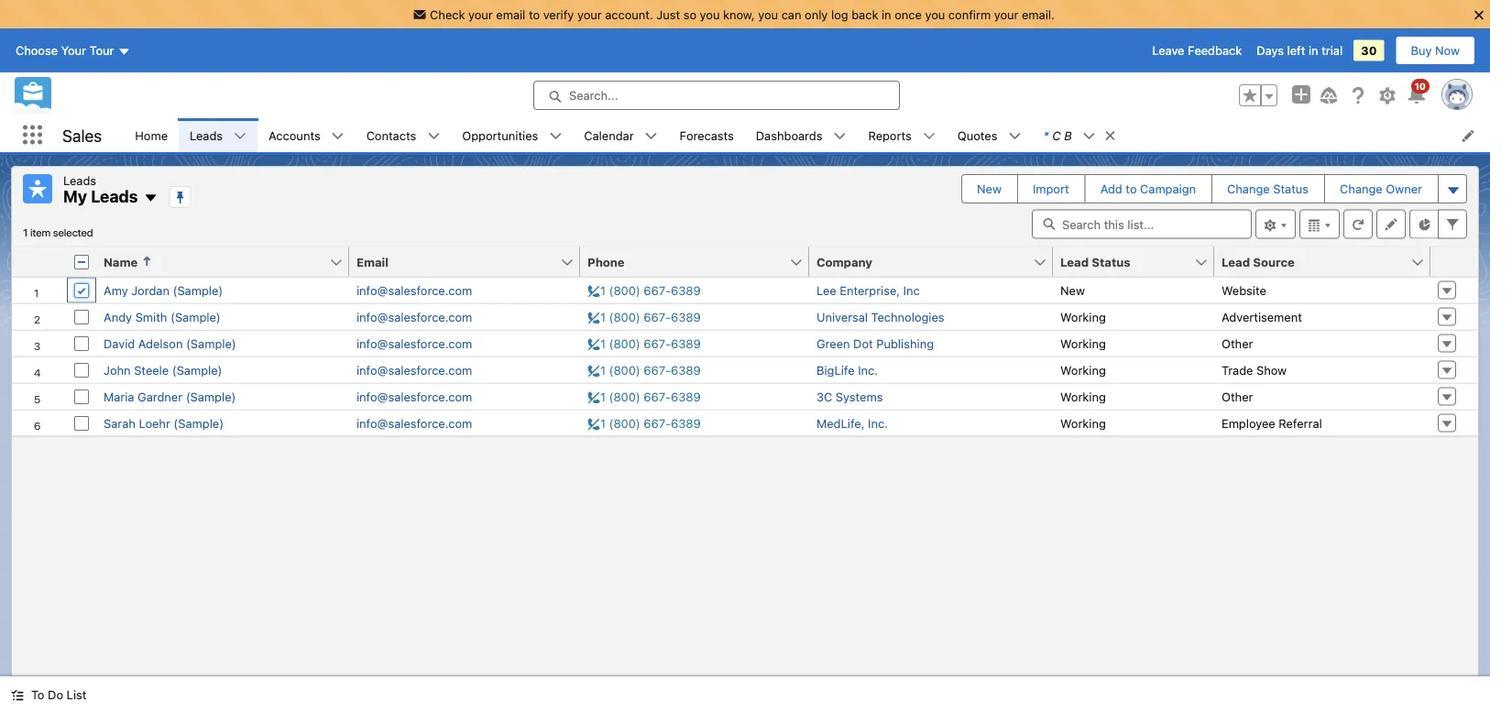 Task type: locate. For each thing, give the bounding box(es) containing it.
text default image right the reports
[[923, 130, 936, 143]]

status inside lead status button
[[1092, 255, 1131, 269]]

other down trade
[[1222, 390, 1253, 403]]

gardner
[[138, 390, 183, 403]]

4 click to dial disabled image from the top
[[588, 363, 701, 377]]

5 click to dial disabled image from the top
[[588, 390, 701, 403]]

import button
[[1018, 175, 1084, 203]]

1 horizontal spatial status
[[1273, 182, 1309, 196]]

2 horizontal spatial text default image
[[1083, 130, 1096, 143]]

status up source
[[1273, 182, 1309, 196]]

systems
[[836, 390, 883, 403]]

my leads
[[63, 187, 138, 206]]

loehr
[[139, 416, 170, 430]]

0 horizontal spatial text default image
[[549, 130, 562, 143]]

working for medlife, inc.
[[1060, 416, 1106, 430]]

(sample) up david adelson (sample) link
[[171, 310, 221, 324]]

text default image for accounts
[[331, 130, 344, 143]]

text default image right accounts
[[331, 130, 344, 143]]

lead for lead status
[[1060, 255, 1089, 269]]

1 vertical spatial other
[[1222, 390, 1253, 403]]

list
[[124, 118, 1490, 152]]

inc. down systems
[[868, 416, 888, 430]]

item
[[30, 226, 51, 239]]

0 horizontal spatial in
[[882, 7, 891, 21]]

quotes
[[958, 128, 998, 142]]

change up lead source
[[1227, 182, 1270, 196]]

working for universal technologies
[[1060, 310, 1106, 324]]

group
[[1239, 84, 1278, 106]]

text default image right contacts
[[427, 130, 440, 143]]

6 click to dial disabled image from the top
[[588, 416, 701, 430]]

text default image inside reports list item
[[923, 130, 936, 143]]

employee referral
[[1222, 416, 1322, 430]]

0 horizontal spatial your
[[468, 7, 493, 21]]

green
[[817, 336, 850, 350]]

1 you from the left
[[700, 7, 720, 21]]

to do list
[[31, 688, 87, 702]]

6 info@salesforce.com link from the top
[[357, 416, 472, 430]]

1 horizontal spatial text default image
[[923, 130, 936, 143]]

add to campaign
[[1100, 182, 1196, 196]]

dot
[[853, 336, 873, 350]]

1 other from the top
[[1222, 336, 1253, 350]]

inc. for biglife inc.
[[858, 363, 878, 377]]

text default image inside calendar list item
[[645, 130, 658, 143]]

leads list item
[[179, 118, 258, 152]]

text default image
[[1104, 129, 1117, 142], [234, 130, 247, 143], [331, 130, 344, 143], [427, 130, 440, 143], [645, 130, 658, 143], [834, 130, 846, 143], [1009, 130, 1021, 143], [143, 191, 158, 205], [11, 689, 24, 702]]

your left "email"
[[468, 7, 493, 21]]

1 horizontal spatial to
[[1126, 182, 1137, 196]]

to
[[31, 688, 44, 702]]

your left the email.
[[994, 7, 1019, 21]]

once
[[895, 7, 922, 21]]

employee
[[1222, 416, 1276, 430]]

(sample) for david adelson (sample)
[[186, 336, 236, 350]]

lead
[[1060, 255, 1089, 269], [1222, 255, 1250, 269]]

None search field
[[1032, 209, 1252, 239]]

1 horizontal spatial change
[[1340, 182, 1383, 196]]

you left "can"
[[758, 7, 778, 21]]

1
[[23, 226, 28, 239]]

list item containing *
[[1032, 118, 1125, 152]]

inc. down dot
[[858, 363, 878, 377]]

3 text default image from the left
[[1083, 130, 1096, 143]]

sales
[[62, 125, 102, 145]]

publishing
[[877, 336, 934, 350]]

0 horizontal spatial lead
[[1060, 255, 1089, 269]]

account.
[[605, 7, 653, 21]]

your
[[61, 44, 86, 57]]

1 working from the top
[[1060, 310, 1106, 324]]

(sample) for andy smith (sample)
[[171, 310, 221, 324]]

info@salesforce.com for john steele (sample)
[[357, 363, 472, 377]]

text default image left *
[[1009, 130, 1021, 143]]

0 vertical spatial in
[[882, 7, 891, 21]]

lee enterprise, inc
[[817, 283, 920, 297]]

1 info@salesforce.com from the top
[[357, 283, 472, 297]]

0 vertical spatial to
[[529, 7, 540, 21]]

4 info@salesforce.com link from the top
[[357, 363, 472, 377]]

1 text default image from the left
[[549, 130, 562, 143]]

text default image inside opportunities list item
[[549, 130, 562, 143]]

text default image inside leads list item
[[234, 130, 247, 143]]

confirm
[[949, 7, 991, 21]]

1 horizontal spatial new
[[1060, 283, 1085, 297]]

dashboards
[[756, 128, 823, 142]]

email
[[357, 255, 389, 269]]

item number element
[[12, 247, 67, 277]]

list item
[[1032, 118, 1125, 152]]

to right add
[[1126, 182, 1137, 196]]

david adelson (sample)
[[104, 336, 236, 350]]

text default image left the reports link
[[834, 130, 846, 143]]

phone element
[[580, 247, 820, 277]]

1 vertical spatial to
[[1126, 182, 1137, 196]]

* c b
[[1043, 128, 1072, 142]]

3 click to dial disabled image from the top
[[588, 336, 701, 350]]

new down quotes list item
[[977, 182, 1002, 196]]

info@salesforce.com for sarah loehr (sample)
[[357, 416, 472, 430]]

leads right my on the top left
[[91, 187, 138, 206]]

2 change from the left
[[1340, 182, 1383, 196]]

maria gardner (sample)
[[104, 390, 236, 403]]

text default image inside the contacts list item
[[427, 130, 440, 143]]

amy jordan (sample)
[[104, 283, 223, 297]]

1 horizontal spatial you
[[758, 7, 778, 21]]

action image
[[1431, 247, 1478, 276]]

(sample)
[[173, 283, 223, 297], [171, 310, 221, 324], [186, 336, 236, 350], [172, 363, 222, 377], [186, 390, 236, 403], [174, 416, 224, 430]]

2 info@salesforce.com link from the top
[[357, 310, 472, 324]]

0 horizontal spatial status
[[1092, 255, 1131, 269]]

source
[[1253, 255, 1295, 269]]

accounts link
[[258, 118, 331, 152]]

(sample) down david adelson (sample) at top
[[172, 363, 222, 377]]

change left owner
[[1340, 182, 1383, 196]]

dashboards list item
[[745, 118, 857, 152]]

other up trade
[[1222, 336, 1253, 350]]

reports list item
[[857, 118, 947, 152]]

c
[[1053, 128, 1061, 142]]

0 horizontal spatial to
[[529, 7, 540, 21]]

click to dial disabled image
[[588, 283, 701, 297], [588, 310, 701, 324], [588, 336, 701, 350], [588, 363, 701, 377], [588, 390, 701, 403], [588, 416, 701, 430]]

click to dial disabled image for biglife
[[588, 363, 701, 377]]

text default image for dashboards
[[834, 130, 846, 143]]

3c
[[817, 390, 833, 403]]

5 info@salesforce.com from the top
[[357, 390, 472, 403]]

5 info@salesforce.com link from the top
[[357, 390, 472, 403]]

click to dial disabled image for universal
[[588, 310, 701, 324]]

(sample) for sarah loehr (sample)
[[174, 416, 224, 430]]

1 vertical spatial inc.
[[868, 416, 888, 430]]

opportunities
[[462, 128, 538, 142]]

campaign
[[1140, 182, 1196, 196]]

1 vertical spatial in
[[1309, 44, 1319, 57]]

3 working from the top
[[1060, 363, 1106, 377]]

0 horizontal spatial change
[[1227, 182, 1270, 196]]

buy now button
[[1396, 36, 1476, 65]]

my leads grid
[[12, 247, 1478, 437]]

2 other from the top
[[1222, 390, 1253, 403]]

text default image left accounts
[[234, 130, 247, 143]]

0 vertical spatial new
[[977, 182, 1002, 196]]

action element
[[1431, 247, 1478, 277]]

1 vertical spatial new
[[1060, 283, 1085, 297]]

universal
[[817, 310, 868, 324]]

3 info@salesforce.com link from the top
[[357, 336, 472, 350]]

john steele (sample) link
[[104, 363, 222, 377]]

30
[[1361, 44, 1377, 57]]

text default image inside dashboards list item
[[834, 130, 846, 143]]

1 horizontal spatial your
[[577, 7, 602, 21]]

universal technologies
[[817, 310, 945, 324]]

list containing home
[[124, 118, 1490, 152]]

choose your tour button
[[15, 36, 132, 65]]

1 info@salesforce.com link from the top
[[357, 283, 472, 297]]

1 change from the left
[[1227, 182, 1270, 196]]

4 working from the top
[[1060, 390, 1106, 403]]

5 working from the top
[[1060, 416, 1106, 430]]

referral
[[1279, 416, 1322, 430]]

status
[[1273, 182, 1309, 196], [1092, 255, 1131, 269]]

you right so
[[700, 7, 720, 21]]

0 vertical spatial status
[[1273, 182, 1309, 196]]

(sample) down name button
[[173, 283, 223, 297]]

status down search my leads list view. search box
[[1092, 255, 1131, 269]]

status for change status
[[1273, 182, 1309, 196]]

text default image inside accounts list item
[[331, 130, 344, 143]]

lead down import
[[1060, 255, 1089, 269]]

text default image right calendar
[[645, 130, 658, 143]]

(sample) for amy jordan (sample)
[[173, 283, 223, 297]]

choose
[[16, 44, 58, 57]]

enterprise,
[[840, 283, 900, 297]]

3 info@salesforce.com from the top
[[357, 336, 472, 350]]

0 horizontal spatial you
[[700, 7, 720, 21]]

(sample) right the gardner
[[186, 390, 236, 403]]

3 you from the left
[[925, 7, 945, 21]]

1 horizontal spatial lead
[[1222, 255, 1250, 269]]

show
[[1257, 363, 1287, 377]]

click to dial disabled image for green
[[588, 336, 701, 350]]

text default image right "b"
[[1083, 130, 1096, 143]]

text default image inside quotes list item
[[1009, 130, 1021, 143]]

2 info@salesforce.com from the top
[[357, 310, 472, 324]]

quotes link
[[947, 118, 1009, 152]]

text default image left calendar
[[549, 130, 562, 143]]

0 vertical spatial inc.
[[858, 363, 878, 377]]

text default image right "b"
[[1104, 129, 1117, 142]]

now
[[1435, 44, 1460, 57]]

2 horizontal spatial you
[[925, 7, 945, 21]]

0 vertical spatial other
[[1222, 336, 1253, 350]]

1 click to dial disabled image from the top
[[588, 283, 701, 297]]

medlife, inc.
[[817, 416, 888, 430]]

feedback
[[1188, 44, 1242, 57]]

new down lead status at the right
[[1060, 283, 1085, 297]]

inc.
[[858, 363, 878, 377], [868, 416, 888, 430]]

leads right the "home"
[[190, 128, 223, 142]]

3c systems
[[817, 390, 883, 403]]

back
[[852, 7, 878, 21]]

2 working from the top
[[1060, 336, 1106, 350]]

lead up website
[[1222, 255, 1250, 269]]

name
[[104, 255, 138, 269]]

you right once
[[925, 7, 945, 21]]

leave
[[1152, 44, 1185, 57]]

text default image
[[549, 130, 562, 143], [923, 130, 936, 143], [1083, 130, 1096, 143]]

2 text default image from the left
[[923, 130, 936, 143]]

your right "verify"
[[577, 7, 602, 21]]

2 lead from the left
[[1222, 255, 1250, 269]]

click to dial disabled image for 3c
[[588, 390, 701, 403]]

in right back
[[882, 7, 891, 21]]

advertisement
[[1222, 310, 1302, 324]]

forecasts
[[680, 128, 734, 142]]

1 vertical spatial status
[[1092, 255, 1131, 269]]

4 info@salesforce.com from the top
[[357, 363, 472, 377]]

working for 3c systems
[[1060, 390, 1106, 403]]

change
[[1227, 182, 1270, 196], [1340, 182, 1383, 196]]

info@salesforce.com for david adelson (sample)
[[357, 336, 472, 350]]

2 horizontal spatial your
[[994, 7, 1019, 21]]

(sample) down maria gardner (sample) link
[[174, 416, 224, 430]]

1 item selected
[[23, 226, 93, 239]]

company
[[817, 255, 873, 269]]

lee enterprise, inc link
[[817, 283, 920, 297]]

trade
[[1222, 363, 1253, 377]]

cell
[[67, 247, 96, 277]]

0 horizontal spatial new
[[977, 182, 1002, 196]]

status inside change status button
[[1273, 182, 1309, 196]]

1 lead from the left
[[1060, 255, 1089, 269]]

leave feedback
[[1152, 44, 1242, 57]]

in right left
[[1309, 44, 1319, 57]]

to right "email"
[[529, 7, 540, 21]]

text default image left to in the left of the page
[[11, 689, 24, 702]]

(sample) right "adelson"
[[186, 336, 236, 350]]

6 info@salesforce.com from the top
[[357, 416, 472, 430]]

2 click to dial disabled image from the top
[[588, 310, 701, 324]]



Task type: vqa. For each thing, say whether or not it's contained in the screenshot.
Esq. associated with Amy K Jordan (Sample) Esq.
no



Task type: describe. For each thing, give the bounding box(es) containing it.
click to dial disabled image for medlife,
[[588, 416, 701, 430]]

leads down the "sales"
[[63, 173, 96, 187]]

left
[[1287, 44, 1306, 57]]

none search field inside my leads|leads|list view element
[[1032, 209, 1252, 239]]

change status button
[[1213, 175, 1324, 203]]

reports link
[[857, 118, 923, 152]]

new inside my leads grid
[[1060, 283, 1085, 297]]

email element
[[349, 247, 591, 277]]

2 your from the left
[[577, 7, 602, 21]]

universal technologies link
[[817, 310, 945, 324]]

lead source
[[1222, 255, 1295, 269]]

leads inside list item
[[190, 128, 223, 142]]

to do list button
[[0, 676, 98, 713]]

opportunities list item
[[451, 118, 573, 152]]

search... button
[[533, 81, 900, 110]]

lead source button
[[1214, 247, 1411, 276]]

text default image for calendar
[[645, 130, 658, 143]]

amy jordan (sample) link
[[104, 283, 223, 297]]

quotes list item
[[947, 118, 1032, 152]]

green dot publishing link
[[817, 336, 934, 350]]

days
[[1257, 44, 1284, 57]]

medlife,
[[817, 416, 865, 430]]

maria gardner (sample) link
[[104, 390, 236, 403]]

item number image
[[12, 247, 67, 276]]

calendar link
[[573, 118, 645, 152]]

other for 3c systems
[[1222, 390, 1253, 403]]

lead status
[[1060, 255, 1131, 269]]

andy smith (sample)
[[104, 310, 221, 324]]

reports
[[868, 128, 912, 142]]

green dot publishing
[[817, 336, 934, 350]]

email.
[[1022, 7, 1055, 21]]

1 horizontal spatial in
[[1309, 44, 1319, 57]]

andy
[[104, 310, 132, 324]]

text default image for quotes
[[1009, 130, 1021, 143]]

info@salesforce.com for amy jordan (sample)
[[357, 283, 472, 297]]

accounts list item
[[258, 118, 355, 152]]

Search My Leads list view. search field
[[1032, 209, 1252, 239]]

lead for lead source
[[1222, 255, 1250, 269]]

10
[[1415, 81, 1426, 91]]

biglife inc.
[[817, 363, 878, 377]]

text default image for contacts
[[427, 130, 440, 143]]

cell inside my leads grid
[[67, 247, 96, 277]]

add to campaign button
[[1086, 175, 1211, 203]]

text default image for reports
[[923, 130, 936, 143]]

info@salesforce.com link for andy smith (sample)
[[357, 310, 472, 324]]

working for biglife inc.
[[1060, 363, 1106, 377]]

*
[[1043, 128, 1049, 142]]

check your email to verify your account. just so you know, you can only log back in once you confirm your email.
[[430, 7, 1055, 21]]

info@salesforce.com link for maria gardner (sample)
[[357, 390, 472, 403]]

1 your from the left
[[468, 7, 493, 21]]

click to dial disabled image for lee
[[588, 283, 701, 297]]

my leads status
[[23, 226, 93, 239]]

check
[[430, 7, 465, 21]]

text default image inside the to do list button
[[11, 689, 24, 702]]

text default image for opportunities
[[549, 130, 562, 143]]

just
[[657, 7, 680, 21]]

dashboards link
[[745, 118, 834, 152]]

verify
[[543, 7, 574, 21]]

calendar
[[584, 128, 634, 142]]

inc. for medlife, inc.
[[868, 416, 888, 430]]

log
[[831, 7, 848, 21]]

leads link
[[179, 118, 234, 152]]

search...
[[569, 89, 618, 102]]

(sample) for maria gardner (sample)
[[186, 390, 236, 403]]

john
[[104, 363, 131, 377]]

website
[[1222, 283, 1267, 297]]

company button
[[809, 247, 1033, 276]]

info@salesforce.com link for amy jordan (sample)
[[357, 283, 472, 297]]

contacts
[[366, 128, 416, 142]]

forecasts link
[[669, 118, 745, 152]]

change owner button
[[1325, 175, 1437, 203]]

contacts list item
[[355, 118, 451, 152]]

biglife
[[817, 363, 855, 377]]

lead status element
[[1053, 247, 1225, 277]]

info@salesforce.com for andy smith (sample)
[[357, 310, 472, 324]]

working for green dot publishing
[[1060, 336, 1106, 350]]

inc
[[903, 283, 920, 297]]

text default image for leads
[[234, 130, 247, 143]]

to inside button
[[1126, 182, 1137, 196]]

change status
[[1227, 182, 1309, 196]]

status for lead status
[[1092, 255, 1131, 269]]

accounts
[[269, 128, 320, 142]]

2 you from the left
[[758, 7, 778, 21]]

change for change status
[[1227, 182, 1270, 196]]

info@salesforce.com for maria gardner (sample)
[[357, 390, 472, 403]]

sarah loehr (sample)
[[104, 416, 224, 430]]

other for green dot publishing
[[1222, 336, 1253, 350]]

home
[[135, 128, 168, 142]]

phone button
[[580, 247, 789, 276]]

info@salesforce.com link for sarah loehr (sample)
[[357, 416, 472, 430]]

new button
[[962, 175, 1016, 203]]

buy now
[[1411, 44, 1460, 57]]

b
[[1064, 128, 1072, 142]]

name element
[[96, 247, 360, 277]]

3c systems link
[[817, 390, 883, 403]]

maria
[[104, 390, 134, 403]]

lee
[[817, 283, 837, 297]]

text default image right 'my leads'
[[143, 191, 158, 205]]

my
[[63, 187, 87, 206]]

new inside button
[[977, 182, 1002, 196]]

biglife inc. link
[[817, 363, 878, 377]]

calendar list item
[[573, 118, 669, 152]]

only
[[805, 7, 828, 21]]

leave feedback link
[[1152, 44, 1242, 57]]

medlife, inc. link
[[817, 416, 888, 430]]

my leads|leads|list view element
[[11, 166, 1479, 676]]

smith
[[135, 310, 167, 324]]

import
[[1033, 182, 1069, 196]]

3 your from the left
[[994, 7, 1019, 21]]

sarah
[[104, 416, 136, 430]]

trial
[[1322, 44, 1343, 57]]

selected
[[53, 226, 93, 239]]

change for change owner
[[1340, 182, 1383, 196]]

info@salesforce.com link for david adelson (sample)
[[357, 336, 472, 350]]

days left in trial
[[1257, 44, 1343, 57]]

john steele (sample)
[[104, 363, 222, 377]]

opportunities link
[[451, 118, 549, 152]]

email
[[496, 7, 526, 21]]

10 button
[[1406, 79, 1430, 106]]

do
[[48, 688, 63, 702]]

add
[[1100, 182, 1123, 196]]

(sample) for john steele (sample)
[[172, 363, 222, 377]]

list
[[67, 688, 87, 702]]

lead source element
[[1214, 247, 1442, 277]]

contacts link
[[355, 118, 427, 152]]

info@salesforce.com link for john steele (sample)
[[357, 363, 472, 377]]

tour
[[89, 44, 114, 57]]

adelson
[[138, 336, 183, 350]]

phone
[[588, 255, 625, 269]]

company element
[[809, 247, 1064, 277]]



